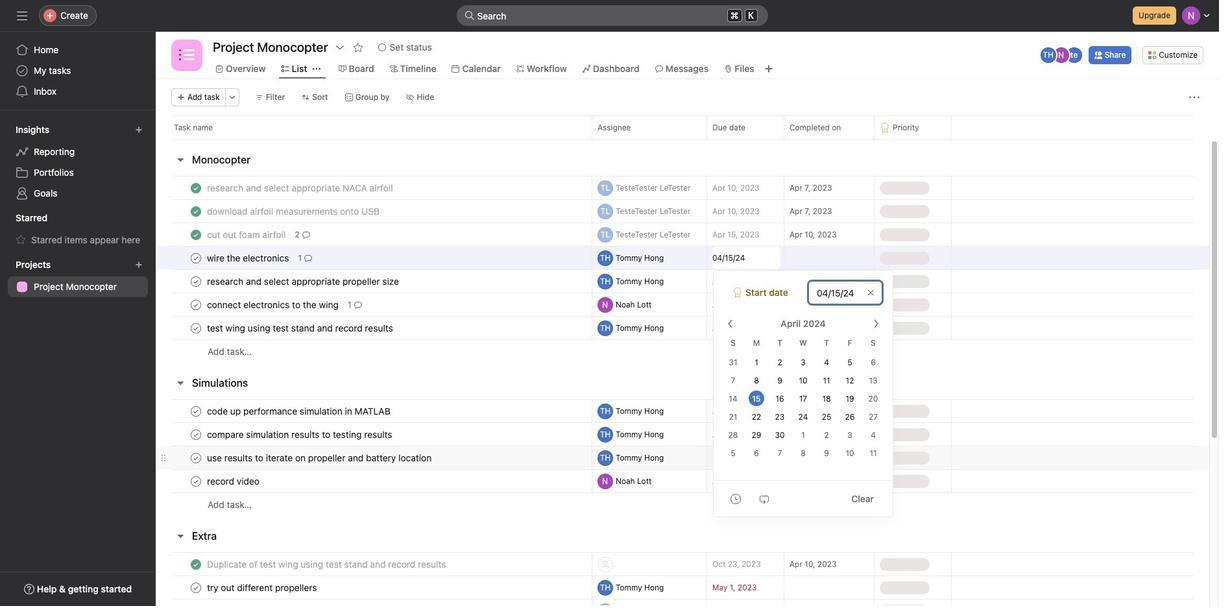 Task type: vqa. For each thing, say whether or not it's contained in the screenshot.
Add subtask
no



Task type: locate. For each thing, give the bounding box(es) containing it.
completed image
[[188, 227, 204, 242]]

research and select appropriate naca airfoil cell
[[156, 176, 592, 200]]

3 task name text field from the top
[[204, 252, 293, 264]]

Completed checkbox
[[188, 180, 204, 196], [188, 203, 204, 219], [188, 227, 204, 242]]

task name text field for mark complete option in try out different propellers cell
[[204, 581, 321, 594]]

completed checkbox inside cut out foam airfoil "cell"
[[188, 227, 204, 242]]

Search tasks, projects, and more text field
[[457, 5, 768, 26]]

Due date text field
[[809, 281, 883, 304]]

new project or portfolio image
[[135, 261, 143, 269]]

completion date for research and select appropriate propeller size cell
[[784, 269, 875, 293]]

completed image inside download airfoil measurements onto usb cell
[[188, 203, 204, 219]]

5 task name text field from the top
[[204, 428, 396, 441]]

7 task name text field from the top
[[204, 558, 450, 571]]

connect electronics to the wing cell
[[156, 293, 592, 317]]

3 task name text field from the top
[[204, 322, 397, 335]]

mark complete image inside record video cell
[[188, 473, 204, 489]]

4 mark complete image from the top
[[188, 473, 204, 489]]

5 mark complete image from the top
[[188, 580, 204, 595]]

completed image
[[188, 180, 204, 196], [188, 203, 204, 219], [188, 557, 204, 572]]

completion date for try out different propellers cell
[[784, 576, 875, 600]]

collapse task list for this group image for completed image in the duplicate of test wing using test stand and record results cell
[[175, 531, 186, 541]]

show options image
[[335, 42, 345, 53]]

2 mark complete image from the top
[[188, 403, 204, 419]]

use results to iterate on propeller and battery location cell
[[156, 446, 592, 470]]

1 vertical spatial collapse task list for this group image
[[175, 531, 186, 541]]

3 mark complete image from the top
[[188, 427, 204, 442]]

2 vertical spatial completed checkbox
[[188, 227, 204, 242]]

1 vertical spatial completed image
[[188, 203, 204, 219]]

mark complete image inside try out different propellers cell
[[188, 580, 204, 595]]

completed image inside duplicate of test wing using test stand and record results cell
[[188, 557, 204, 572]]

research and select appropriate propeller size cell
[[156, 269, 592, 293]]

1 comment image down 2 comments image
[[304, 254, 312, 262]]

5 task name text field from the top
[[204, 475, 264, 488]]

compare simulation results to testing results cell
[[156, 423, 592, 447]]

2 comments image
[[302, 231, 310, 239]]

Task name text field
[[204, 181, 397, 194], [204, 205, 384, 218], [204, 252, 293, 264], [204, 298, 343, 311], [204, 428, 396, 441], [204, 451, 436, 464], [204, 558, 450, 571]]

1 comment image
[[304, 254, 312, 262], [354, 301, 362, 309]]

insights element
[[0, 118, 156, 206]]

header monocopter tree grid
[[156, 176, 1210, 363]]

mark complete checkbox inside code up performance simulation in matlab cell
[[188, 403, 204, 419]]

task name text field inside code up performance simulation in matlab cell
[[204, 405, 394, 418]]

task name text field inside research and select appropriate naca airfoil "cell"
[[204, 181, 397, 194]]

1 task name text field from the top
[[204, 228, 290, 241]]

completed checkbox inside research and select appropriate naca airfoil "cell"
[[188, 180, 204, 196]]

1 completed image from the top
[[188, 180, 204, 196]]

3 mark complete image from the top
[[188, 320, 204, 336]]

0 horizontal spatial more actions image
[[228, 93, 236, 101]]

mark complete checkbox inside "research and select appropriate propeller size" cell
[[188, 274, 204, 289]]

4 task name text field from the top
[[204, 298, 343, 311]]

mark complete checkbox inside wire the electronics 'cell'
[[188, 250, 204, 266]]

2 mark complete checkbox from the top
[[188, 403, 204, 419]]

cut out foam airfoil cell
[[156, 223, 592, 247]]

more actions image
[[1190, 92, 1200, 103], [228, 93, 236, 101]]

4 task name text field from the top
[[204, 405, 394, 418]]

3 completed checkbox from the top
[[188, 227, 204, 242]]

mark complete checkbox inside connect electronics to the wing cell
[[188, 297, 204, 313]]

0 vertical spatial completed checkbox
[[188, 180, 204, 196]]

collapse task list for this group image
[[175, 378, 186, 388]]

mark complete image inside "research and select appropriate propeller size" cell
[[188, 274, 204, 289]]

5 mark complete checkbox from the top
[[188, 580, 204, 595]]

6 task name text field from the top
[[204, 581, 321, 594]]

cell
[[707, 599, 785, 606]]

0 vertical spatial 1 comment image
[[304, 254, 312, 262]]

download airfoil measurements onto usb cell
[[156, 199, 592, 223]]

starred element
[[0, 206, 156, 253]]

try out different propellers cell
[[156, 576, 592, 600]]

2 task name text field from the top
[[204, 205, 384, 218]]

mark complete checkbox for code up performance simulation in matlab cell
[[188, 403, 204, 419]]

task name text field inside record video cell
[[204, 475, 264, 488]]

2 collapse task list for this group image from the top
[[175, 531, 186, 541]]

task name text field inside wire the electronics 'cell'
[[204, 252, 293, 264]]

tab actions image
[[313, 65, 320, 73]]

mark complete image inside code up performance simulation in matlab cell
[[188, 403, 204, 419]]

0 vertical spatial collapse task list for this group image
[[175, 154, 186, 165]]

move tasks between sections image
[[553, 254, 561, 262]]

Task name text field
[[204, 228, 290, 241], [204, 275, 403, 288], [204, 322, 397, 335], [204, 405, 394, 418], [204, 475, 264, 488], [204, 581, 321, 594]]

1 completed checkbox from the top
[[188, 180, 204, 196]]

collapse task list for this group image
[[175, 154, 186, 165], [175, 531, 186, 541]]

1 mark complete checkbox from the top
[[188, 297, 204, 313]]

mark complete checkbox for use results to iterate on propeller and battery location cell
[[188, 450, 204, 466]]

clear due date image
[[867, 289, 875, 297]]

task name text field for use results to iterate on propeller and battery location cell
[[204, 451, 436, 464]]

1 mark complete image from the top
[[188, 250, 204, 266]]

header extra tree grid
[[156, 552, 1210, 606]]

1 mark complete image from the top
[[188, 297, 204, 313]]

2 task name text field from the top
[[204, 275, 403, 288]]

mark complete checkbox for test wing using test stand and record results cell
[[188, 320, 204, 336]]

Mark complete checkbox
[[188, 250, 204, 266], [188, 274, 204, 289], [188, 320, 204, 336], [188, 427, 204, 442], [188, 580, 204, 595]]

0 horizontal spatial 1 comment image
[[304, 254, 312, 262]]

task name text field inside download airfoil measurements onto usb cell
[[204, 205, 384, 218]]

1 vertical spatial 1 comment image
[[354, 301, 362, 309]]

mark complete image inside 'compare simulation results to testing results' cell
[[188, 427, 204, 442]]

task name text field inside "research and select appropriate propeller size" cell
[[204, 275, 403, 288]]

task name text field inside duplicate of test wing using test stand and record results cell
[[204, 558, 450, 571]]

test wing using test stand and record results cell
[[156, 316, 592, 340]]

mark complete checkbox inside 'compare simulation results to testing results' cell
[[188, 427, 204, 442]]

3 mark complete checkbox from the top
[[188, 450, 204, 466]]

prominent image
[[464, 10, 475, 21]]

mark complete image
[[188, 250, 204, 266], [188, 274, 204, 289], [188, 320, 204, 336], [188, 473, 204, 489], [188, 580, 204, 595]]

task name text field inside test wing using test stand and record results cell
[[204, 322, 397, 335]]

4 mark complete checkbox from the top
[[188, 473, 204, 489]]

2 mark complete checkbox from the top
[[188, 274, 204, 289]]

1 vertical spatial completed checkbox
[[188, 203, 204, 219]]

task name text field inside connect electronics to the wing cell
[[204, 298, 343, 311]]

task name text field inside try out different propellers cell
[[204, 581, 321, 594]]

task name text field for mark complete checkbox inside record video cell
[[204, 475, 264, 488]]

2 completed checkbox from the top
[[188, 203, 204, 219]]

completed checkbox for task name text field within the cut out foam airfoil "cell"
[[188, 227, 204, 242]]

mark complete image for task name text box in connect electronics to the wing cell
[[188, 297, 204, 313]]

None field
[[457, 5, 768, 26]]

mark complete image inside use results to iterate on propeller and battery location cell
[[188, 450, 204, 466]]

mark complete checkbox inside use results to iterate on propeller and battery location cell
[[188, 450, 204, 466]]

mark complete checkbox inside test wing using test stand and record results cell
[[188, 320, 204, 336]]

1 collapse task list for this group image from the top
[[175, 154, 186, 165]]

1 comment image down "research and select appropriate propeller size" cell at left top
[[354, 301, 362, 309]]

completed image inside research and select appropriate naca airfoil "cell"
[[188, 180, 204, 196]]

1 task name text field from the top
[[204, 181, 397, 194]]

mark complete checkbox inside record video cell
[[188, 473, 204, 489]]

completed checkbox inside download airfoil measurements onto usb cell
[[188, 203, 204, 219]]

6 task name text field from the top
[[204, 451, 436, 464]]

projects element
[[0, 253, 156, 300]]

mark complete image for task name text box inside use results to iterate on propeller and battery location cell
[[188, 450, 204, 466]]

mark complete image for task name text box in the wire the electronics 'cell'
[[188, 250, 204, 266]]

mark complete checkbox inside try out different propellers cell
[[188, 580, 204, 595]]

0 vertical spatial completed image
[[188, 180, 204, 196]]

header simulations tree grid
[[156, 399, 1210, 517]]

2 completed image from the top
[[188, 203, 204, 219]]

mark complete image inside test wing using test stand and record results cell
[[188, 320, 204, 336]]

1 horizontal spatial 1 comment image
[[354, 301, 362, 309]]

row
[[156, 116, 1220, 140], [171, 139, 1194, 140], [156, 176, 1210, 200], [156, 199, 1210, 223], [156, 223, 1210, 247], [156, 246, 1210, 270], [156, 269, 1210, 293], [156, 293, 1210, 317], [156, 316, 1210, 340], [156, 339, 1210, 363], [156, 399, 1210, 423], [156, 423, 1210, 447], [156, 446, 1210, 470], [156, 469, 1210, 493], [156, 493, 1210, 517], [156, 552, 1210, 576], [156, 576, 1210, 600], [156, 599, 1210, 606]]

4 mark complete checkbox from the top
[[188, 427, 204, 442]]

task name text field inside 'compare simulation results to testing results' cell
[[204, 428, 396, 441]]

Mark complete checkbox
[[188, 297, 204, 313], [188, 403, 204, 419], [188, 450, 204, 466], [188, 473, 204, 489]]

1 mark complete checkbox from the top
[[188, 250, 204, 266]]

3 completed image from the top
[[188, 557, 204, 572]]

2 vertical spatial completed image
[[188, 557, 204, 572]]

4 mark complete image from the top
[[188, 450, 204, 466]]

mark complete image
[[188, 297, 204, 313], [188, 403, 204, 419], [188, 427, 204, 442], [188, 450, 204, 466]]

1 comment image inside connect electronics to the wing cell
[[354, 301, 362, 309]]

3 mark complete checkbox from the top
[[188, 320, 204, 336]]

None text field
[[713, 247, 781, 269]]

mark complete checkbox for "research and select appropriate propeller size" cell at left top
[[188, 274, 204, 289]]

task name text field inside use results to iterate on propeller and battery location cell
[[204, 451, 436, 464]]

mark complete checkbox for wire the electronics 'cell'
[[188, 250, 204, 266]]

1 comment image for task name text box in connect electronics to the wing cell
[[354, 301, 362, 309]]

mark complete image inside connect electronics to the wing cell
[[188, 297, 204, 313]]

completed checkbox for task name text box within the download airfoil measurements onto usb cell
[[188, 203, 204, 219]]

2 mark complete image from the top
[[188, 274, 204, 289]]



Task type: describe. For each thing, give the bounding box(es) containing it.
mark complete image for task name text field within test wing using test stand and record results cell
[[188, 320, 204, 336]]

completed image for task name text box in duplicate of test wing using test stand and record results cell
[[188, 557, 204, 572]]

new insights image
[[135, 126, 143, 134]]

mark complete image for task name text box within 'compare simulation results to testing results' cell
[[188, 427, 204, 442]]

record video cell
[[156, 469, 592, 493]]

hide sidebar image
[[17, 10, 27, 21]]

mark complete image for task name text field within the "research and select appropriate propeller size" cell
[[188, 274, 204, 289]]

global element
[[0, 32, 156, 110]]

task name text field for mark complete option within the test wing using test stand and record results cell
[[204, 322, 397, 335]]

task name text field for 'compare simulation results to testing results' cell
[[204, 428, 396, 441]]

mark complete checkbox for 'compare simulation results to testing results' cell
[[188, 427, 204, 442]]

mark complete image for task name text field within the try out different propellers cell
[[188, 580, 204, 595]]

completed image for task name text box within the download airfoil measurements onto usb cell
[[188, 203, 204, 219]]

wire the electronics cell
[[156, 246, 592, 270]]

1 comment image for task name text box in the wire the electronics 'cell'
[[304, 254, 312, 262]]

task name text field for research and select appropriate naca airfoil "cell"
[[204, 181, 397, 194]]

completed checkbox for task name text box in the research and select appropriate naca airfoil "cell"
[[188, 180, 204, 196]]

task name text field for download airfoil measurements onto usb cell
[[204, 205, 384, 218]]

add to starred image
[[353, 42, 363, 53]]

mark complete image for task name text field inside record video cell
[[188, 473, 204, 489]]

previous month image
[[726, 319, 736, 329]]

list image
[[179, 47, 195, 63]]

mark complete checkbox for try out different propellers cell
[[188, 580, 204, 595]]

set to repeat image
[[759, 494, 770, 504]]

completed image for task name text box in the research and select appropriate naca airfoil "cell"
[[188, 180, 204, 196]]

use different materials for wing (balsa wood?) cell
[[156, 599, 592, 606]]

mark complete checkbox for connect electronics to the wing cell
[[188, 297, 204, 313]]

completion date for wire the electronics cell
[[784, 246, 875, 270]]

next month image
[[871, 319, 881, 329]]

details image
[[576, 254, 584, 262]]

duplicate of test wing using test stand and record results cell
[[156, 552, 592, 576]]

task name text field for connect electronics to the wing cell
[[204, 298, 343, 311]]

task name text field for mark complete option within the "research and select appropriate propeller size" cell
[[204, 275, 403, 288]]

task name text field for mark complete checkbox within the code up performance simulation in matlab cell
[[204, 405, 394, 418]]

collapse task list for this group image for completed image in the research and select appropriate naca airfoil "cell"
[[175, 154, 186, 165]]

task name text field inside cut out foam airfoil "cell"
[[204, 228, 290, 241]]

add time image
[[731, 494, 741, 504]]

add tab image
[[764, 64, 774, 74]]

mark complete checkbox for record video cell
[[188, 473, 204, 489]]

mark complete image for task name text field in the code up performance simulation in matlab cell
[[188, 403, 204, 419]]

none text field inside header monocopter tree grid
[[713, 247, 781, 269]]

task name text field for wire the electronics 'cell'
[[204, 252, 293, 264]]

code up performance simulation in matlab cell
[[156, 399, 592, 423]]

1 horizontal spatial more actions image
[[1190, 92, 1200, 103]]

Completed checkbox
[[188, 557, 204, 572]]

task name text field for duplicate of test wing using test stand and record results cell
[[204, 558, 450, 571]]



